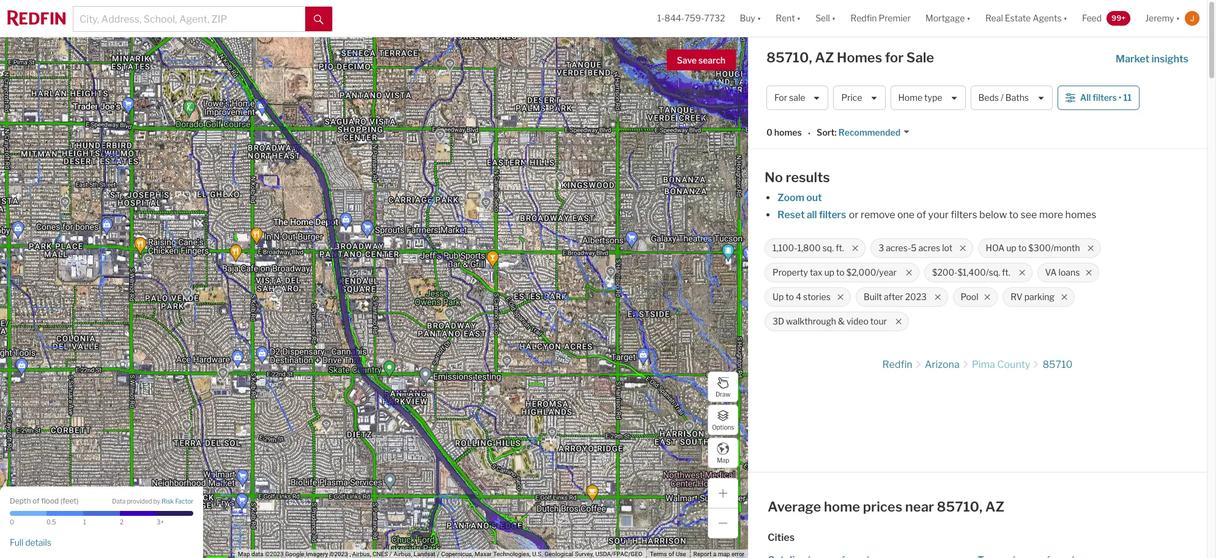 Task type: describe. For each thing, give the bounding box(es) containing it.
save
[[677, 55, 697, 65]]

85710, az homes for sale
[[766, 50, 934, 65]]

type
[[924, 93, 942, 103]]

provided
[[127, 498, 152, 505]]

zoom
[[777, 192, 804, 204]]

5
[[911, 243, 917, 253]]

buy ▾
[[740, 13, 761, 23]]

0 vertical spatial 85710,
[[766, 50, 812, 65]]

u.s.
[[532, 551, 543, 558]]

0 horizontal spatial /
[[389, 551, 392, 558]]

save search
[[677, 55, 725, 65]]

for sale
[[774, 93, 805, 103]]

home type button
[[890, 86, 966, 110]]

jeremy ▾
[[1145, 13, 1180, 23]]

usda/fpac/geo
[[595, 551, 643, 558]]

map region
[[0, 7, 800, 558]]

search
[[698, 55, 725, 65]]

results
[[786, 169, 830, 185]]

• for homes
[[808, 128, 811, 139]]

sell ▾ button
[[815, 0, 836, 37]]

remove 3d walkthrough & video tour image
[[895, 318, 902, 325]]

of inside zoom out reset all filters or remove one of your filters below to see more homes
[[917, 209, 926, 221]]

rv
[[1011, 292, 1023, 302]]

▾ for jeremy ▾
[[1176, 13, 1180, 23]]

factor
[[175, 498, 193, 505]]

va
[[1045, 268, 1057, 278]]

full details button
[[10, 538, 51, 549]]

no
[[765, 169, 783, 185]]

feed
[[1082, 13, 1102, 23]]

a
[[713, 551, 716, 558]]

feet
[[62, 496, 76, 506]]

draw
[[716, 391, 730, 398]]

price button
[[833, 86, 885, 110]]

1-844-759-7732 link
[[657, 13, 725, 23]]

no results
[[765, 169, 830, 185]]

3 acres-5 acres lot
[[878, 243, 953, 253]]

redfin premier button
[[843, 0, 918, 37]]

video
[[847, 316, 868, 327]]

home type
[[898, 93, 942, 103]]

▾ for rent ▾
[[797, 13, 801, 23]]

depth
[[10, 496, 31, 506]]

of for terms of use
[[669, 551, 674, 558]]

beds / baths button
[[970, 86, 1052, 110]]

google image
[[3, 543, 43, 558]]

remove built after 2023 image
[[934, 294, 941, 301]]

▾ inside dropdown button
[[1063, 13, 1067, 23]]

real estate agents ▾ link
[[985, 0, 1067, 37]]

cities
[[768, 532, 795, 544]]

use
[[676, 551, 686, 558]]

report a map error
[[693, 551, 744, 558]]

agents
[[1033, 13, 1062, 23]]

full
[[10, 538, 23, 548]]

acres-
[[886, 243, 911, 253]]

hoa up to $300/month
[[986, 243, 1080, 253]]

below
[[979, 209, 1007, 221]]

rent ▾ button
[[776, 0, 801, 37]]

map data ©2023 google  imagery ©2023 , airbus, cnes / airbus, landsat / copernicus, maxar technologies, u.s. geological survey, usda/fpac/geo
[[238, 551, 643, 558]]

2 airbus, from the left
[[393, 551, 412, 558]]

google
[[285, 551, 304, 558]]

loans
[[1059, 268, 1080, 278]]

1-
[[657, 13, 664, 23]]

buy ▾ button
[[740, 0, 761, 37]]

0 vertical spatial up
[[1006, 243, 1016, 253]]

redfin link
[[882, 359, 912, 371]]

homes inside zoom out reset all filters or remove one of your filters below to see more homes
[[1065, 209, 1096, 221]]

sell ▾
[[815, 13, 836, 23]]

hoa
[[986, 243, 1004, 253]]

City, Address, School, Agent, ZIP search field
[[73, 7, 305, 31]]

map button
[[708, 438, 738, 469]]

redfin for redfin
[[882, 359, 912, 371]]

3d walkthrough & video tour
[[773, 316, 887, 327]]

/ inside beds / baths button
[[1001, 93, 1004, 103]]

cities heading
[[768, 532, 1187, 545]]

map for map
[[717, 457, 729, 464]]

1 airbus, from the left
[[352, 551, 371, 558]]

options button
[[708, 405, 738, 436]]

1 horizontal spatial filters
[[951, 209, 977, 221]]

va loans
[[1045, 268, 1080, 278]]

near
[[905, 499, 934, 515]]

of for depth of flood ( feet )
[[32, 496, 40, 506]]

0 horizontal spatial filters
[[819, 209, 846, 221]]

1,100-
[[773, 243, 797, 253]]

one
[[897, 209, 915, 221]]

terms of use link
[[650, 551, 686, 558]]

reset all filters button
[[777, 209, 847, 221]]

85710
[[1043, 359, 1073, 371]]

to inside zoom out reset all filters or remove one of your filters below to see more homes
[[1009, 209, 1019, 221]]

1,800
[[797, 243, 821, 253]]

submit search image
[[314, 15, 324, 24]]

pima
[[972, 359, 995, 371]]

full details
[[10, 538, 51, 548]]

insights
[[1151, 53, 1188, 65]]

baths
[[1005, 93, 1029, 103]]

data
[[112, 498, 126, 505]]

filters inside button
[[1093, 93, 1117, 103]]

jeremy
[[1145, 13, 1174, 23]]

(
[[60, 496, 62, 506]]

see
[[1021, 209, 1037, 221]]

▾ for mortgage ▾
[[967, 13, 971, 23]]

stories
[[803, 292, 831, 302]]

more
[[1039, 209, 1063, 221]]

to left 4
[[786, 292, 794, 302]]

mortgage
[[925, 13, 965, 23]]

3+
[[157, 519, 164, 526]]

built
[[864, 292, 882, 302]]

market
[[1116, 53, 1149, 65]]



Task type: locate. For each thing, give the bounding box(es) containing it.
real
[[985, 13, 1003, 23]]

filters
[[1093, 93, 1117, 103], [819, 209, 846, 221], [951, 209, 977, 221]]

11
[[1123, 93, 1132, 103]]

▾ right rent
[[797, 13, 801, 23]]

maxar
[[475, 551, 492, 558]]

arizona
[[925, 359, 960, 371]]

85710, up cities heading
[[937, 499, 982, 515]]

filters right the your
[[951, 209, 977, 221]]

map inside button
[[717, 457, 729, 464]]

4
[[796, 292, 801, 302]]

homes
[[774, 127, 802, 138], [1065, 209, 1096, 221]]

to right tax
[[836, 268, 845, 278]]

all
[[807, 209, 817, 221]]

redfin inside button
[[850, 13, 877, 23]]

real estate agents ▾ button
[[978, 0, 1075, 37]]

0 up full
[[10, 519, 14, 526]]

market insights link
[[1116, 40, 1188, 67]]

airbus, right ,
[[352, 551, 371, 558]]

terms of use
[[650, 551, 686, 558]]

1 horizontal spatial map
[[717, 457, 729, 464]]

remove
[[861, 209, 895, 221]]

of right one
[[917, 209, 926, 221]]

mortgage ▾ button
[[918, 0, 978, 37]]

of
[[917, 209, 926, 221], [32, 496, 40, 506], [669, 551, 674, 558]]

estate
[[1005, 13, 1031, 23]]

• left 11
[[1119, 93, 1121, 103]]

1 horizontal spatial ft.
[[1002, 268, 1010, 278]]

2023
[[905, 292, 927, 302]]

map left data
[[238, 551, 250, 558]]

1 ▾ from the left
[[757, 13, 761, 23]]

2 vertical spatial of
[[669, 551, 674, 558]]

1 vertical spatial az
[[985, 499, 1004, 515]]

risk
[[162, 498, 174, 505]]

reset
[[777, 209, 805, 221]]

1 horizontal spatial airbus,
[[393, 551, 412, 558]]

az left "homes"
[[815, 50, 834, 65]]

filters right all at right
[[819, 209, 846, 221]]

844-
[[664, 13, 685, 23]]

all filters • 11 button
[[1057, 86, 1140, 110]]

▾ left user photo
[[1176, 13, 1180, 23]]

1 horizontal spatial •
[[1119, 93, 1121, 103]]

1 horizontal spatial 0
[[766, 127, 772, 138]]

1 horizontal spatial of
[[669, 551, 674, 558]]

©2023 right data
[[265, 551, 284, 558]]

pima county link
[[972, 359, 1030, 371]]

redfin for redfin premier
[[850, 13, 877, 23]]

0 vertical spatial az
[[815, 50, 834, 65]]

0 horizontal spatial ft.
[[836, 243, 844, 253]]

remove 1,100-1,800 sq. ft. image
[[852, 245, 859, 252]]

1
[[83, 519, 86, 526]]

&
[[838, 316, 845, 327]]

price
[[841, 93, 862, 103]]

2 ©2023 from the left
[[329, 551, 348, 558]]

/ right landsat
[[437, 551, 440, 558]]

:
[[835, 127, 837, 138]]

up right the hoa
[[1006, 243, 1016, 253]]

cnes
[[372, 551, 388, 558]]

0 horizontal spatial airbus,
[[352, 551, 371, 558]]

0 horizontal spatial 0
[[10, 519, 14, 526]]

map down "options"
[[717, 457, 729, 464]]

0 vertical spatial redfin
[[850, 13, 877, 23]]

of left flood
[[32, 496, 40, 506]]

,
[[350, 551, 351, 558]]

/ right cnes
[[389, 551, 392, 558]]

remove property tax up to $2,000/year image
[[905, 269, 913, 276]]

1 horizontal spatial /
[[437, 551, 440, 558]]

1-844-759-7732
[[657, 13, 725, 23]]

1 vertical spatial •
[[808, 128, 811, 139]]

▾ for buy ▾
[[757, 13, 761, 23]]

1 ©2023 from the left
[[265, 551, 284, 558]]

remove up to 4 stories image
[[837, 294, 844, 301]]

2 horizontal spatial of
[[917, 209, 926, 221]]

ft. left remove $200-$1,400/sq. ft. icon
[[1002, 268, 1010, 278]]

2 horizontal spatial filters
[[1093, 93, 1117, 103]]

remove rv parking image
[[1061, 294, 1068, 301]]

remove va loans image
[[1085, 269, 1093, 276]]

0 for 0
[[10, 519, 14, 526]]

risk factor link
[[162, 498, 193, 506]]

$200-
[[932, 268, 958, 278]]

/ right beds
[[1001, 93, 1004, 103]]

tour
[[870, 316, 887, 327]]

1 horizontal spatial 85710,
[[937, 499, 982, 515]]

up right tax
[[824, 268, 834, 278]]

1 horizontal spatial up
[[1006, 243, 1016, 253]]

1 vertical spatial up
[[824, 268, 834, 278]]

1 horizontal spatial ©2023
[[329, 551, 348, 558]]

lot
[[942, 243, 953, 253]]

▾ right agents
[[1063, 13, 1067, 23]]

0 for 0 homes •
[[766, 127, 772, 138]]

county
[[997, 359, 1030, 371]]

0 vertical spatial 0
[[766, 127, 772, 138]]

1 vertical spatial 85710,
[[937, 499, 982, 515]]

acres
[[918, 243, 940, 253]]

details
[[25, 538, 51, 548]]

airbus,
[[352, 551, 371, 558], [393, 551, 412, 558]]

to left 'see'
[[1009, 209, 1019, 221]]

tax
[[810, 268, 822, 278]]

0 horizontal spatial up
[[824, 268, 834, 278]]

0 vertical spatial •
[[1119, 93, 1121, 103]]

data provided by risk factor
[[112, 498, 193, 505]]

759-
[[685, 13, 704, 23]]

ft.
[[836, 243, 844, 253], [1002, 268, 1010, 278]]

$2,000/year
[[846, 268, 897, 278]]

for sale button
[[766, 86, 828, 110]]

map for map data ©2023 google  imagery ©2023 , airbus, cnes / airbus, landsat / copernicus, maxar technologies, u.s. geological survey, usda/fpac/geo
[[238, 551, 250, 558]]

1 horizontal spatial homes
[[1065, 209, 1096, 221]]

0 vertical spatial map
[[717, 457, 729, 464]]

remove hoa up to $300/month image
[[1087, 245, 1094, 252]]

technologies,
[[493, 551, 531, 558]]

recommended button
[[837, 127, 910, 139]]

az up cities heading
[[985, 499, 1004, 515]]

airbus, left landsat
[[393, 551, 412, 558]]

homes
[[837, 50, 882, 65]]

0 horizontal spatial 85710,
[[766, 50, 812, 65]]

to up remove $200-$1,400/sq. ft. icon
[[1018, 243, 1027, 253]]

1 vertical spatial of
[[32, 496, 40, 506]]

sell ▾ button
[[808, 0, 843, 37]]

all
[[1080, 93, 1091, 103]]

homes inside 0 homes •
[[774, 127, 802, 138]]

market insights
[[1116, 53, 1188, 65]]

user photo image
[[1185, 11, 1199, 26]]

out
[[806, 192, 822, 204]]

homes down for sale
[[774, 127, 802, 138]]

0 inside 0 homes •
[[766, 127, 772, 138]]

buy ▾ button
[[732, 0, 768, 37]]

0 vertical spatial of
[[917, 209, 926, 221]]

$300/month
[[1028, 243, 1080, 253]]

3
[[878, 243, 884, 253]]

home
[[898, 93, 922, 103]]

redfin left premier
[[850, 13, 877, 23]]

remove pool image
[[984, 294, 991, 301]]

)
[[76, 496, 79, 506]]

0 horizontal spatial •
[[808, 128, 811, 139]]

0 down for sale button
[[766, 127, 772, 138]]

rent
[[776, 13, 795, 23]]

4 ▾ from the left
[[967, 13, 971, 23]]

$1,400/sq.
[[957, 268, 1000, 278]]

•
[[1119, 93, 1121, 103], [808, 128, 811, 139]]

homes right more
[[1065, 209, 1096, 221]]

6 ▾ from the left
[[1176, 13, 1180, 23]]

• for filters
[[1119, 93, 1121, 103]]

85710, down rent ▾ dropdown button
[[766, 50, 812, 65]]

2 ▾ from the left
[[797, 13, 801, 23]]

rv parking
[[1011, 292, 1054, 302]]

survey,
[[575, 551, 594, 558]]

1 vertical spatial 0
[[10, 519, 14, 526]]

0 horizontal spatial redfin
[[850, 13, 877, 23]]

▾ for sell ▾
[[832, 13, 836, 23]]

1 vertical spatial map
[[238, 551, 250, 558]]

0 horizontal spatial map
[[238, 551, 250, 558]]

geological
[[544, 551, 573, 558]]

• inside button
[[1119, 93, 1121, 103]]

1 vertical spatial redfin
[[882, 359, 912, 371]]

remove $200-$1,400/sq. ft. image
[[1018, 269, 1026, 276]]

rent ▾
[[776, 13, 801, 23]]

remove 3 acres-5 acres lot image
[[959, 245, 966, 252]]

0 horizontal spatial homes
[[774, 127, 802, 138]]

1 horizontal spatial az
[[985, 499, 1004, 515]]

0 horizontal spatial ©2023
[[265, 551, 284, 558]]

premier
[[879, 13, 911, 23]]

▾
[[757, 13, 761, 23], [797, 13, 801, 23], [832, 13, 836, 23], [967, 13, 971, 23], [1063, 13, 1067, 23], [1176, 13, 1180, 23]]

©2023 left ,
[[329, 551, 348, 558]]

ft. right "sq."
[[836, 243, 844, 253]]

0 vertical spatial homes
[[774, 127, 802, 138]]

1 horizontal spatial redfin
[[882, 359, 912, 371]]

of left use
[[669, 551, 674, 558]]

buy
[[740, 13, 755, 23]]

error
[[732, 551, 744, 558]]

3 ▾ from the left
[[832, 13, 836, 23]]

draw button
[[708, 372, 738, 402]]

sale
[[906, 50, 934, 65]]

property tax up to $2,000/year
[[773, 268, 897, 278]]

1 vertical spatial homes
[[1065, 209, 1096, 221]]

1 vertical spatial ft.
[[1002, 268, 1010, 278]]

copernicus,
[[441, 551, 473, 558]]

▾ right mortgage
[[967, 13, 971, 23]]

home
[[824, 499, 860, 515]]

• left sort
[[808, 128, 811, 139]]

redfin down remove 3d walkthrough & video tour icon
[[882, 359, 912, 371]]

0 vertical spatial ft.
[[836, 243, 844, 253]]

recommended
[[838, 127, 900, 138]]

2 horizontal spatial /
[[1001, 93, 1004, 103]]

flood
[[41, 496, 59, 506]]

• inside 0 homes •
[[808, 128, 811, 139]]

▾ right buy
[[757, 13, 761, 23]]

filters right all
[[1093, 93, 1117, 103]]

5 ▾ from the left
[[1063, 13, 1067, 23]]

▾ right sell
[[832, 13, 836, 23]]

save search button
[[666, 50, 736, 70]]

0 horizontal spatial az
[[815, 50, 834, 65]]

0 horizontal spatial of
[[32, 496, 40, 506]]



Task type: vqa. For each thing, say whether or not it's contained in the screenshot.
left "Appliances"
no



